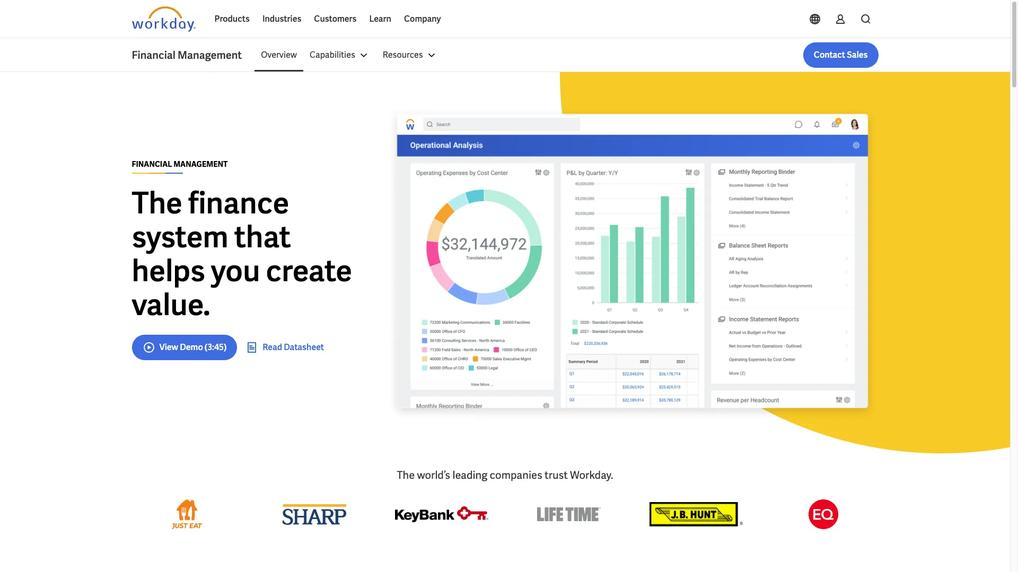 Task type: vqa. For each thing, say whether or not it's contained in the screenshot.
The finance system that helps you create value.
yes



Task type: describe. For each thing, give the bounding box(es) containing it.
trust
[[545, 469, 568, 483]]

the for the world's leading companies trust workday.
[[397, 469, 415, 483]]

financial management
[[132, 159, 228, 169]]

(3:45)
[[205, 342, 227, 353]]

sales
[[847, 49, 868, 60]]

system
[[132, 218, 228, 256]]

contact sales
[[814, 49, 868, 60]]

read datasheet
[[263, 342, 324, 353]]

the for the finance system that helps you create value.
[[132, 184, 182, 222]]

just eat (just-eat holding limited) image
[[172, 500, 202, 530]]

j. b. hunt image
[[649, 500, 743, 530]]

sharp healthcare image
[[282, 500, 346, 530]]

helps
[[132, 252, 205, 290]]

you
[[211, 252, 260, 290]]

value.
[[132, 286, 210, 324]]

keybank n.a. image
[[395, 500, 488, 530]]

resources
[[383, 49, 423, 60]]

view
[[159, 342, 178, 353]]

menu containing overview
[[255, 42, 444, 68]]

customers
[[314, 13, 357, 24]]

equinti financial services company image
[[808, 500, 838, 530]]

management
[[178, 48, 242, 62]]

read
[[263, 342, 282, 353]]

read datasheet link
[[246, 341, 324, 354]]

management
[[173, 159, 228, 169]]

list containing overview
[[255, 42, 878, 68]]



Task type: locate. For each thing, give the bounding box(es) containing it.
contact sales link
[[803, 42, 878, 68]]

financial management operational analysis dashboard showing operating expense by cost center and p&l by quarter. image
[[386, 106, 878, 422]]

create
[[266, 252, 352, 290]]

finance
[[188, 184, 289, 222]]

go to the homepage image
[[132, 6, 195, 32]]

financial management link
[[132, 48, 255, 63]]

view demo (3:45) link
[[132, 335, 237, 360]]

resources button
[[376, 42, 444, 68]]

company
[[404, 13, 441, 24]]

capabilities
[[310, 49, 355, 60]]

overview link
[[255, 42, 303, 68]]

industries
[[262, 13, 301, 24]]

the world's leading companies trust workday.
[[397, 469, 613, 483]]

0 vertical spatial the
[[132, 184, 182, 222]]

leading
[[453, 469, 488, 483]]

the inside the finance system that helps you create value.
[[132, 184, 182, 222]]

capabilities button
[[303, 42, 376, 68]]

financial
[[132, 159, 172, 169]]

companies
[[490, 469, 542, 483]]

financial
[[132, 48, 176, 62]]

learn
[[369, 13, 391, 24]]

that
[[234, 218, 291, 256]]

datasheet
[[284, 342, 324, 353]]

overview
[[261, 49, 297, 60]]

the down financial
[[132, 184, 182, 222]]

products
[[215, 13, 250, 24]]

financial management
[[132, 48, 242, 62]]

list
[[255, 42, 878, 68]]

contact
[[814, 49, 845, 60]]

world's
[[417, 469, 450, 483]]

view demo (3:45)
[[159, 342, 227, 353]]

the finance system that helps you create value.
[[132, 184, 352, 324]]

menu
[[255, 42, 444, 68]]

products button
[[208, 6, 256, 32]]

learn button
[[363, 6, 398, 32]]

workday.
[[570, 469, 613, 483]]

customers button
[[308, 6, 363, 32]]

life time fitness image
[[537, 500, 601, 530]]

0 horizontal spatial the
[[132, 184, 182, 222]]

demo
[[180, 342, 203, 353]]

the
[[132, 184, 182, 222], [397, 469, 415, 483]]

industries button
[[256, 6, 308, 32]]

1 horizontal spatial the
[[397, 469, 415, 483]]

the left world's
[[397, 469, 415, 483]]

1 vertical spatial the
[[397, 469, 415, 483]]

company button
[[398, 6, 447, 32]]



